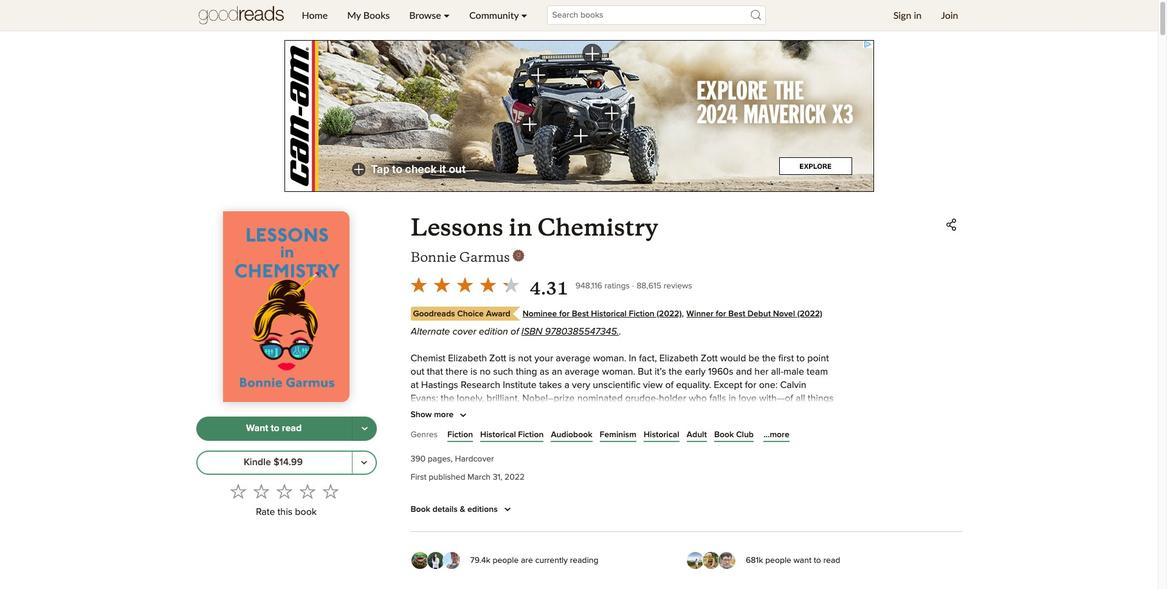 Task type: vqa. For each thing, say whether or not it's contained in the screenshot.
First and last name text box
no



Task type: locate. For each thing, give the bounding box(es) containing it.
historical up most
[[644, 431, 680, 440]]

with inside . elizabeth's unusual approach to cooking ("combine one tablespoon acetic acid with a pinch of sodium chloride") proves revolutionary. but as her following grows, not everyone is happy. because as it turns out, elizabeth zott isn't just teaching women to cook. she's daring them to change the status quo.
[[748, 460, 765, 470]]

2 vertical spatial not
[[697, 474, 710, 484]]

read up $14.99
[[282, 424, 302, 434]]

as
[[540, 367, 550, 377], [596, 474, 606, 484], [411, 487, 421, 497], [562, 540, 572, 550], [658, 540, 668, 550]]

0 horizontal spatial best
[[572, 310, 589, 319]]

0 horizontal spatial her
[[608, 474, 622, 484]]

a up happy.
[[768, 460, 773, 470]]

as down observant,
[[562, 540, 572, 550]]

is left no
[[471, 367, 478, 377]]

the right be
[[763, 354, 776, 364]]

1 vertical spatial woman.
[[602, 367, 636, 377]]

which
[[570, 434, 596, 444]]

1 horizontal spatial in
[[729, 394, 737, 404]]

in up goodreads author icon
[[509, 213, 533, 243]]

with
[[748, 460, 765, 470], [650, 527, 668, 537]]

would
[[721, 354, 747, 364]]

cooking inside . elizabeth's unusual approach to cooking ("combine one tablespoon acetic acid with a pinch of sodium chloride") proves revolutionary. but as her following grows, not everyone is happy. because as it turns out, elizabeth zott isn't just teaching women to cook. she's daring them to change the status quo.
[[548, 460, 582, 470]]

0 vertical spatial her
[[755, 367, 769, 377]]

and down "studded"
[[608, 540, 624, 550]]

None search field
[[537, 5, 776, 25]]

1 vertical spatial in
[[509, 213, 533, 243]]

0 horizontal spatial not
[[518, 354, 532, 364]]

and inside chemist elizabeth zott is not your average woman. in fact, elizabeth zott would be the first to point out that there is no such thing as an average woman. but it's the early 1960s and her all-male team at hastings research institute takes a very unscientific view of equality. except for one: calvin evans; the lonely, brilliant, nobel–prize nominated grudge-holder who falls in love with—of all things —her mind. true chemistry results.
[[736, 367, 752, 377]]

her up one:
[[755, 367, 769, 377]]

1 horizontal spatial but
[[579, 474, 593, 484]]

2 horizontal spatial fiction
[[629, 310, 655, 319]]

edition
[[479, 327, 508, 337]]

march
[[468, 474, 491, 482]]

to inside button
[[271, 424, 280, 434]]

is as original and vibrant as its protagonist.
[[550, 540, 733, 550]]

male
[[784, 367, 805, 377]]

0 vertical spatial and
[[736, 367, 752, 377]]

view
[[644, 381, 663, 390]]

to right the first at the right bottom of page
[[797, 354, 805, 364]]

0 vertical spatial read
[[282, 424, 302, 434]]

the up mind.
[[441, 394, 455, 404]]

0 horizontal spatial for
[[560, 310, 570, 319]]

of right 'cast'
[[735, 527, 744, 537]]

book inside button
[[411, 506, 431, 515]]

of left isbn
[[511, 327, 519, 337]]

goodreads choice award
[[413, 310, 511, 319]]

1 vertical spatial with
[[650, 527, 668, 537]]

0 horizontal spatial cooking
[[548, 460, 582, 470]]

elizabeth inside . elizabeth's unusual approach to cooking ("combine one tablespoon acetic acid with a pinch of sodium chloride") proves revolutionary. but as her following grows, not everyone is happy. because as it turns out, elizabeth zott isn't just teaching women to cook. she's daring them to change the status quo.
[[473, 487, 512, 497]]

the right it's on the bottom
[[669, 367, 683, 377]]

genres
[[411, 431, 438, 440]]

star
[[573, 447, 589, 457]]

1 vertical spatial not
[[816, 434, 830, 444]]

and down be
[[736, 367, 752, 377]]

book for book club
[[715, 431, 734, 440]]

a inside laugh-out-loud funny, shrewdly observant, and studded with a dazzling cast of supporting characters,
[[670, 527, 675, 537]]

0 horizontal spatial but
[[411, 434, 425, 444]]

rate this book
[[256, 508, 317, 518]]

0 vertical spatial in
[[914, 9, 922, 21]]

88,615
[[637, 282, 662, 291]]

historical up 'but'
[[481, 431, 516, 440]]

woman. left in in the bottom of the page
[[593, 354, 627, 364]]

Search by book title or ISBN text field
[[547, 5, 766, 25]]

woman. up "unscientific"
[[602, 367, 636, 377]]

just
[[554, 487, 568, 497]]

currently
[[536, 557, 568, 565]]

but up only
[[411, 434, 425, 444]]

historical for historical fiction
[[481, 431, 516, 440]]

but
[[638, 367, 653, 377], [411, 434, 425, 444], [579, 474, 593, 484]]

is up them
[[755, 474, 762, 484]]

1 ▾ from the left
[[444, 9, 450, 21]]

book club link
[[715, 429, 754, 442]]

pinch
[[776, 460, 799, 470]]

for
[[560, 310, 570, 319], [716, 310, 727, 319], [745, 381, 757, 390]]

the inside but like science, life is unpredictable. which is why a few years later elizabeth zott finds herself not only a single mother, but the reluctant star of america's most beloved cooking show
[[517, 447, 531, 457]]

of up because
[[801, 460, 810, 470]]

funny,
[[478, 527, 503, 537]]

2 horizontal spatial historical
[[644, 431, 680, 440]]

historical inside historical fiction link
[[481, 431, 516, 440]]

1 horizontal spatial people
[[766, 557, 792, 565]]

falls
[[710, 394, 727, 404]]

status
[[411, 500, 436, 510]]

2 vertical spatial in
[[729, 394, 737, 404]]

her down ("combine on the bottom of page
[[608, 474, 622, 484]]

book details & editions button
[[411, 503, 515, 518]]

2 horizontal spatial but
[[638, 367, 653, 377]]

1 horizontal spatial cooking
[[707, 447, 741, 457]]

0 vertical spatial book
[[715, 431, 734, 440]]

in down except
[[729, 394, 737, 404]]

daring
[[706, 487, 733, 497]]

average up very
[[565, 367, 600, 377]]

0 horizontal spatial ▾
[[444, 9, 450, 21]]

in
[[914, 9, 922, 21], [509, 213, 533, 243], [729, 394, 737, 404]]

why
[[608, 434, 625, 444]]

is left why
[[599, 434, 606, 444]]

rate 3 out of 5 image
[[277, 484, 293, 500]]

1 vertical spatial .
[[826, 447, 828, 457]]

with down show
[[748, 460, 765, 470]]

2 (2022) from the left
[[798, 310, 823, 319]]

1 horizontal spatial her
[[755, 367, 769, 377]]

change
[[771, 487, 803, 497]]

acetic
[[700, 460, 725, 470]]

as down ("combine on the bottom of page
[[596, 474, 606, 484]]

fiction down 88,615
[[629, 310, 655, 319]]

with inside laugh-out-loud funny, shrewdly observant, and studded with a dazzling cast of supporting characters,
[[650, 527, 668, 537]]

mind.
[[436, 407, 459, 417]]

is right life
[[497, 434, 504, 444]]

. up because
[[826, 447, 828, 457]]

2 vertical spatial but
[[579, 474, 593, 484]]

but up teaching
[[579, 474, 593, 484]]

948,116
[[576, 282, 603, 291]]

of inside but like science, life is unpredictable. which is why a few years later elizabeth zott finds herself not only a single mother, but the reluctant star of america's most beloved cooking show
[[592, 447, 600, 457]]

winner
[[687, 310, 714, 319]]

0 vertical spatial not
[[518, 354, 532, 364]]

in right sign
[[914, 9, 922, 21]]

herself
[[784, 434, 813, 444]]

of right star
[[592, 447, 600, 457]]

2 best from the left
[[729, 310, 746, 319]]

single
[[439, 447, 464, 457]]

book down it in the left bottom of the page
[[411, 506, 431, 515]]

browse ▾
[[409, 9, 450, 21]]

original
[[574, 540, 606, 550]]

1 vertical spatial book
[[411, 506, 431, 515]]

zott inside but like science, life is unpredictable. which is why a few years later elizabeth zott finds herself not only a single mother, but the reluctant star of america's most beloved cooking show
[[742, 434, 759, 444]]

sign in link
[[884, 0, 932, 30]]

2 people from the left
[[766, 557, 792, 565]]

book details & editions
[[411, 506, 498, 515]]

0 vertical spatial .
[[620, 327, 622, 337]]

rating 0 out of 5 group
[[227, 480, 342, 504]]

. down nominee for best historical fiction (2022) link
[[620, 327, 622, 337]]

1 vertical spatial and
[[594, 527, 610, 537]]

of
[[511, 327, 519, 337], [666, 381, 674, 390], [592, 447, 600, 457], [801, 460, 810, 470], [735, 527, 744, 537]]

for up isbn 9780385547345. link
[[560, 310, 570, 319]]

1 horizontal spatial for
[[716, 310, 727, 319]]

2 horizontal spatial for
[[745, 381, 757, 390]]

as left its
[[658, 540, 668, 550]]

0 horizontal spatial in
[[509, 213, 533, 243]]

the down because
[[805, 487, 819, 497]]

1 people from the left
[[493, 557, 519, 565]]

0 horizontal spatial book
[[411, 506, 431, 515]]

0 horizontal spatial read
[[282, 424, 302, 434]]

people right 681k
[[766, 557, 792, 565]]

1 horizontal spatial read
[[824, 557, 841, 565]]

1 horizontal spatial book
[[715, 431, 734, 440]]

2 ▾ from the left
[[521, 9, 528, 21]]

my
[[347, 9, 361, 21]]

america's
[[602, 447, 644, 457]]

cover
[[453, 327, 477, 337]]

1 vertical spatial cooking
[[548, 460, 582, 470]]

1 horizontal spatial historical
[[591, 310, 627, 319]]

in inside "link"
[[914, 9, 922, 21]]

0 horizontal spatial .
[[620, 327, 622, 337]]

79.4k
[[470, 557, 491, 565]]

for up 'love' in the bottom right of the page
[[745, 381, 757, 390]]

1 vertical spatial but
[[411, 434, 425, 444]]

fiction up single
[[448, 431, 473, 440]]

0 vertical spatial cooking
[[707, 447, 741, 457]]

(2022) down 88,615 reviews
[[657, 310, 682, 319]]

0 horizontal spatial with
[[650, 527, 668, 537]]

1 horizontal spatial not
[[697, 474, 710, 484]]

(2022) right 'novel'
[[798, 310, 823, 319]]

for right winner
[[716, 310, 727, 319]]

1 horizontal spatial fiction
[[518, 431, 544, 440]]

best up the 9780385547345.
[[572, 310, 589, 319]]

and up original
[[594, 527, 610, 537]]

grows,
[[666, 474, 694, 484]]

of up holder
[[666, 381, 674, 390]]

zott inside . elizabeth's unusual approach to cooking ("combine one tablespoon acetic acid with a pinch of sodium chloride") proves revolutionary. but as her following grows, not everyone is happy. because as it turns out, elizabeth zott isn't just teaching women to cook. she's daring them to change the status quo.
[[514, 487, 531, 497]]

point
[[808, 354, 829, 364]]

cooking
[[707, 447, 741, 457], [548, 460, 582, 470]]

fiction inside historical fiction link
[[518, 431, 544, 440]]

but inside . elizabeth's unusual approach to cooking ("combine one tablespoon acetic acid with a pinch of sodium chloride") proves revolutionary. but as her following grows, not everyone is happy. because as it turns out, elizabeth zott isn't just teaching women to cook. she's daring them to change the status quo.
[[579, 474, 593, 484]]

1 horizontal spatial with
[[748, 460, 765, 470]]

0 horizontal spatial people
[[493, 557, 519, 565]]

to right want at left bottom
[[271, 424, 280, 434]]

kindle $14.99
[[244, 458, 303, 468]]

0 horizontal spatial (2022)
[[657, 310, 682, 319]]

average rating of 4.31 stars. figure
[[407, 274, 576, 301]]

1 vertical spatial average
[[565, 367, 600, 377]]

$14.99
[[274, 458, 303, 468]]

4.31
[[530, 278, 569, 300]]

0 vertical spatial but
[[638, 367, 653, 377]]

1 horizontal spatial (2022)
[[798, 310, 823, 319]]

as left it in the left bottom of the page
[[411, 487, 421, 497]]

best
[[572, 310, 589, 319], [729, 310, 746, 319]]

948,116 ratings
[[576, 282, 630, 291]]

average up an
[[556, 354, 591, 364]]

but down 'fact,'
[[638, 367, 653, 377]]

2 horizontal spatial in
[[914, 9, 922, 21]]

cooking down the reluctant
[[548, 460, 582, 470]]

cooking inside but like science, life is unpredictable. which is why a few years later elizabeth zott finds herself not only a single mother, but the reluctant star of america's most beloved cooking show
[[707, 447, 741, 457]]

as left an
[[540, 367, 550, 377]]

a left very
[[565, 381, 570, 390]]

years
[[653, 434, 677, 444]]

1 horizontal spatial .
[[826, 447, 828, 457]]

1 horizontal spatial best
[[729, 310, 746, 319]]

team
[[807, 367, 828, 377]]

31,
[[493, 474, 503, 482]]

zott down the 2022
[[514, 487, 531, 497]]

grudge-
[[626, 394, 659, 404]]

people
[[493, 557, 519, 565], [766, 557, 792, 565]]

0 horizontal spatial historical
[[481, 431, 516, 440]]

to inside chemist elizabeth zott is not your average woman. in fact, elizabeth zott would be the first to point out that there is no such thing as an average woman. but it's the early 1960s and her all-male team at hastings research institute takes a very unscientific view of equality. except for one: calvin evans; the lonely, brilliant, nobel–prize nominated grudge-holder who falls in love with—of all things —her mind. true chemistry results.
[[797, 354, 805, 364]]

with up is as original and vibrant as its protagonist. in the bottom of the page
[[650, 527, 668, 537]]

the right 'but'
[[517, 447, 531, 457]]

rate 5 out of 5 image
[[323, 484, 339, 500]]

0 vertical spatial with
[[748, 460, 765, 470]]

1 vertical spatial her
[[608, 474, 622, 484]]

a up elizabeth's
[[431, 447, 436, 457]]

average
[[556, 354, 591, 364], [565, 367, 600, 377]]

historical inside 'nominee for best historical fiction (2022) , winner for best debut novel (2022)'
[[591, 310, 627, 319]]

historical down 948,116 ratings
[[591, 310, 627, 319]]

community ▾
[[470, 9, 528, 21]]

show
[[411, 411, 432, 420]]

chemistry
[[538, 213, 659, 243]]

read inside button
[[282, 424, 302, 434]]

2 horizontal spatial not
[[816, 434, 830, 444]]

fiction down results.
[[518, 431, 544, 440]]

▾ right browse in the top left of the page
[[444, 9, 450, 21]]

that
[[427, 367, 443, 377]]

not right "herself"
[[816, 434, 830, 444]]

people left are
[[493, 557, 519, 565]]

but inside chemist elizabeth zott is not your average woman. in fact, elizabeth zott would be the first to point out that there is no such thing as an average woman. but it's the early 1960s and her all-male team at hastings research institute takes a very unscientific view of equality. except for one: calvin evans; the lonely, brilliant, nobel–prize nominated grudge-holder who falls in love with—of all things —her mind. true chemistry results.
[[638, 367, 653, 377]]

not up thing
[[518, 354, 532, 364]]

not down acetic
[[697, 474, 710, 484]]

a up its
[[670, 527, 675, 537]]

best left debut
[[729, 310, 746, 319]]

community
[[470, 9, 519, 21]]

things
[[808, 394, 834, 404]]

shrewdly
[[506, 527, 544, 537]]

show more button
[[411, 409, 471, 423]]

reading
[[570, 557, 599, 565]]

sodium
[[411, 474, 442, 484]]

read right want
[[824, 557, 841, 565]]

elizabeth's
[[411, 460, 456, 470]]

1 horizontal spatial ▾
[[521, 9, 528, 21]]

cooking up acetic
[[707, 447, 741, 457]]

book left the club
[[715, 431, 734, 440]]

to right want
[[814, 557, 822, 565]]

zott up show
[[742, 434, 759, 444]]

ratings
[[605, 282, 630, 291]]

approach
[[495, 460, 535, 470]]

kindle $14.99 link
[[196, 451, 352, 476]]

▾ right 'community'
[[521, 9, 528, 21]]

nobel–prize
[[523, 394, 575, 404]]

very
[[572, 381, 591, 390]]

reluctant
[[534, 447, 571, 457]]

(2022)
[[657, 310, 682, 319], [798, 310, 823, 319]]



Task type: describe. For each thing, give the bounding box(es) containing it.
people for 79.4k
[[493, 557, 519, 565]]

finds
[[761, 434, 782, 444]]

is inside . elizabeth's unusual approach to cooking ("combine one tablespoon acetic acid with a pinch of sodium chloride") proves revolutionary. but as her following grows, not everyone is happy. because as it turns out, elizabeth zott isn't just teaching women to cook. she's daring them to change the status quo.
[[755, 474, 762, 484]]

cook.
[[655, 487, 678, 497]]

happy.
[[765, 474, 793, 484]]

0 vertical spatial average
[[556, 354, 591, 364]]

book title: lessons in chemistry element
[[411, 213, 659, 243]]

rate 4 out of 5 image
[[300, 484, 316, 500]]

681k
[[746, 557, 764, 565]]

show more
[[411, 411, 454, 420]]

evans;
[[411, 394, 438, 404]]

advertisement region
[[284, 40, 874, 192]]

alternate
[[411, 327, 450, 337]]

institute
[[503, 381, 537, 390]]

as inside chemist elizabeth zott is not your average woman. in fact, elizabeth zott would be the first to point out that there is no such thing as an average woman. but it's the early 1960s and her all-male team at hastings research institute takes a very unscientific view of equality. except for one: calvin evans; the lonely, brilliant, nobel–prize nominated grudge-holder who falls in love with—of all things —her mind. true chemistry results.
[[540, 367, 550, 377]]

book
[[295, 508, 317, 518]]

bonnie garmus link
[[411, 249, 525, 266]]

the inside . elizabeth's unusual approach to cooking ("combine one tablespoon acetic acid with a pinch of sodium chloride") proves revolutionary. but as her following grows, not everyone is happy. because as it turns out, elizabeth zott isn't just teaching women to cook. she's daring them to change the status quo.
[[805, 487, 819, 497]]

not inside but like science, life is unpredictable. which is why a few years later elizabeth zott finds herself not only a single mother, but the reluctant star of america's most beloved cooking show
[[816, 434, 830, 444]]

not inside . elizabeth's unusual approach to cooking ("combine one tablespoon acetic acid with a pinch of sodium chloride") proves revolutionary. but as her following grows, not everyone is happy. because as it turns out, elizabeth zott isn't just teaching women to cook. she's daring them to change the status quo.
[[697, 474, 710, 484]]

948,116 ratings and 88,615 reviews figure
[[576, 279, 693, 293]]

women
[[610, 487, 642, 497]]

but
[[501, 447, 515, 457]]

editions
[[468, 506, 498, 515]]

chloride")
[[444, 474, 485, 484]]

it
[[423, 487, 428, 497]]

alternate cover edition of isbn 9780385547345. .
[[411, 327, 622, 337]]

join
[[942, 9, 959, 21]]

of inside chemist elizabeth zott is not your average woman. in fact, elizabeth zott would be the first to point out that there is no such thing as an average woman. but it's the early 1960s and her all-male team at hastings research institute takes a very unscientific view of equality. except for one: calvin evans; the lonely, brilliant, nobel–prize nominated grudge-holder who falls in love with—of all things —her mind. true chemistry results.
[[666, 381, 674, 390]]

home image
[[199, 0, 284, 30]]

is up the 'such'
[[509, 354, 516, 364]]

1 best from the left
[[572, 310, 589, 319]]

audiobook link
[[551, 429, 593, 442]]

characters,
[[411, 540, 458, 550]]

winner for best debut novel (2022) link
[[687, 309, 823, 319]]

▾ for community ▾
[[521, 9, 528, 21]]

elizabeth inside but like science, life is unpredictable. which is why a few years later elizabeth zott finds herself not only a single mother, but the reluctant star of america's most beloved cooking show
[[700, 434, 739, 444]]

out
[[411, 367, 425, 377]]

be
[[749, 354, 760, 364]]

only
[[411, 447, 429, 457]]

join link
[[932, 0, 969, 30]]

all-
[[772, 367, 784, 377]]

to down following on the right bottom of page
[[644, 487, 653, 497]]

to up revolutionary.
[[537, 460, 546, 470]]

them
[[736, 487, 758, 497]]

thing
[[516, 367, 537, 377]]

0 horizontal spatial fiction
[[448, 431, 473, 440]]

later
[[679, 434, 698, 444]]

one
[[631, 460, 647, 470]]

top genres for this book element
[[411, 428, 963, 447]]

brilliant,
[[487, 394, 520, 404]]

unscientific
[[593, 381, 641, 390]]

club
[[737, 431, 754, 440]]

1 vertical spatial read
[[824, 557, 841, 565]]

88,615 reviews
[[637, 282, 693, 291]]

. elizabeth's unusual approach to cooking ("combine one tablespoon acetic acid with a pinch of sodium chloride") proves revolutionary. but as her following grows, not everyone is happy. because as it turns out, elizabeth zott isn't just teaching women to cook. she's daring them to change the status quo.
[[411, 447, 832, 510]]

proves
[[488, 474, 517, 484]]

a inside . elizabeth's unusual approach to cooking ("combine one tablespoon acetic acid with a pinch of sodium chloride") proves revolutionary. but as her following grows, not everyone is happy. because as it turns out, elizabeth zott isn't just teaching women to cook. she's daring them to change the status quo.
[[768, 460, 773, 470]]

novel
[[773, 310, 796, 319]]

fiction inside 'nominee for best historical fiction (2022) , winner for best debut novel (2022)'
[[629, 310, 655, 319]]

1 (2022) from the left
[[657, 310, 682, 319]]

rate this book element
[[196, 480, 377, 522]]

feminism link
[[600, 429, 637, 442]]

2 vertical spatial and
[[608, 540, 624, 550]]

it's
[[655, 367, 667, 377]]

rate 1 out of 5 image
[[231, 484, 246, 500]]

research
[[461, 381, 501, 390]]

equality.
[[676, 381, 712, 390]]

bonnie garmus
[[411, 249, 510, 266]]

want to read
[[246, 424, 302, 434]]

such
[[493, 367, 514, 377]]

chemistry
[[483, 407, 524, 417]]

but inside but like science, life is unpredictable. which is why a few years later elizabeth zott finds herself not only a single mother, but the reluctant star of america's most beloved cooking show
[[411, 434, 425, 444]]

life
[[482, 434, 495, 444]]

unpredictable.
[[507, 434, 568, 444]]

dazzling
[[678, 527, 713, 537]]

0 vertical spatial woman.
[[593, 354, 627, 364]]

published
[[429, 474, 466, 482]]

is up currently
[[553, 540, 560, 550]]

historical for historical
[[644, 431, 680, 440]]

loud
[[457, 527, 475, 537]]

her inside chemist elizabeth zott is not your average woman. in fact, elizabeth zott would be the first to point out that there is no such thing as an average woman. but it's the early 1960s and her all-male team at hastings research institute takes a very unscientific view of equality. except for one: calvin evans; the lonely, brilliant, nobel–prize nominated grudge-holder who falls in love with—of all things —her mind. true chemistry results.
[[755, 367, 769, 377]]

science,
[[445, 434, 480, 444]]

takes
[[539, 381, 562, 390]]

to right them
[[760, 487, 768, 497]]

this
[[278, 508, 293, 518]]

goodreads author image
[[513, 250, 525, 262]]

nominated
[[578, 394, 623, 404]]

historical fiction
[[481, 431, 544, 440]]

and inside laugh-out-loud funny, shrewdly observant, and studded with a dazzling cast of supporting characters,
[[594, 527, 610, 537]]

historical fiction link
[[481, 429, 544, 442]]

no
[[480, 367, 491, 377]]

beloved
[[670, 447, 704, 457]]

in for sign
[[914, 9, 922, 21]]

rate
[[256, 508, 275, 518]]

not inside chemist elizabeth zott is not your average woman. in fact, elizabeth zott would be the first to point out that there is no such thing as an average woman. but it's the early 1960s and her all-male team at hastings research institute takes a very unscientific view of equality. except for one: calvin evans; the lonely, brilliant, nobel–prize nominated grudge-holder who falls in love with—of all things —her mind. true chemistry results.
[[518, 354, 532, 364]]

of inside laugh-out-loud funny, shrewdly observant, and studded with a dazzling cast of supporting characters,
[[735, 527, 744, 537]]

first
[[411, 474, 427, 482]]

calvin
[[781, 381, 807, 390]]

a left few
[[628, 434, 633, 444]]

except
[[714, 381, 743, 390]]

zott up the 'such'
[[490, 354, 507, 364]]

681k people want to read
[[746, 557, 841, 565]]

books
[[364, 9, 390, 21]]

her inside . elizabeth's unusual approach to cooking ("combine one tablespoon acetic acid with a pinch of sodium chloride") proves revolutionary. but as her following grows, not everyone is happy. because as it turns out, elizabeth zott isn't just teaching women to cook. she's daring them to change the status quo.
[[608, 474, 622, 484]]

rating 4.31 out of 5 image
[[407, 274, 523, 297]]

in inside chemist elizabeth zott is not your average woman. in fact, elizabeth zott would be the first to point out that there is no such thing as an average woman. but it's the early 1960s and her all-male team at hastings research institute takes a very unscientific view of equality. except for one: calvin evans; the lonely, brilliant, nobel–prize nominated grudge-holder who falls in love with—of all things —her mind. true chemistry results.
[[729, 394, 737, 404]]

book for book details & editions
[[411, 506, 431, 515]]

. inside . elizabeth's unusual approach to cooking ("combine one tablespoon acetic acid with a pinch of sodium chloride") proves revolutionary. but as her following grows, not everyone is happy. because as it turns out, elizabeth zott isn't just teaching women to cook. she's daring them to change the status quo.
[[826, 447, 828, 457]]

zott up 1960s
[[701, 354, 718, 364]]

kindle
[[244, 458, 271, 468]]

hastings
[[421, 381, 458, 390]]

in for lessons
[[509, 213, 533, 243]]

rate 2 out of 5 image
[[254, 484, 269, 500]]

▾ for browse ▾
[[444, 9, 450, 21]]

of inside . elizabeth's unusual approach to cooking ("combine one tablespoon acetic acid with a pinch of sodium chloride") proves revolutionary. but as her following grows, not everyone is happy. because as it turns out, elizabeth zott isn't just teaching women to cook. she's daring them to change the status quo.
[[801, 460, 810, 470]]

nominee
[[523, 310, 557, 319]]

adult link
[[687, 429, 707, 442]]

isbn
[[522, 327, 543, 337]]

studded
[[612, 527, 647, 537]]

your
[[535, 354, 554, 364]]

...more
[[764, 431, 790, 440]]

early
[[685, 367, 706, 377]]

chemist
[[411, 354, 446, 364]]

but like science, life is unpredictable. which is why a few years later elizabeth zott finds herself not only a single mother, but the reluctant star of america's most beloved cooking show
[[411, 434, 830, 457]]

quo.
[[439, 500, 457, 510]]

390 pages, hardcover
[[411, 456, 494, 464]]

its
[[671, 540, 680, 550]]

unusual
[[459, 460, 492, 470]]

browse
[[409, 9, 441, 21]]

a inside chemist elizabeth zott is not your average woman. in fact, elizabeth zott would be the first to point out that there is no such thing as an average woman. but it's the early 1960s and her all-male team at hastings research institute takes a very unscientific view of equality. except for one: calvin evans; the lonely, brilliant, nobel–prize nominated grudge-holder who falls in love with—of all things —her mind. true chemistry results.
[[565, 381, 570, 390]]

people for 681k
[[766, 557, 792, 565]]

tablespoon
[[649, 460, 697, 470]]

reviews
[[664, 282, 693, 291]]

for inside chemist elizabeth zott is not your average woman. in fact, elizabeth zott would be the first to point out that there is no such thing as an average woman. but it's the early 1960s and her all-male team at hastings research institute takes a very unscientific view of equality. except for one: calvin evans; the lonely, brilliant, nobel–prize nominated grudge-holder who falls in love with—of all things —her mind. true chemistry results.
[[745, 381, 757, 390]]

want to read button
[[196, 417, 352, 441]]

holder
[[659, 394, 687, 404]]

fact,
[[639, 354, 657, 364]]

isn't
[[534, 487, 551, 497]]

nominee for best historical fiction (2022) link
[[523, 309, 682, 319]]

there
[[446, 367, 468, 377]]

...more button
[[764, 429, 790, 442]]



